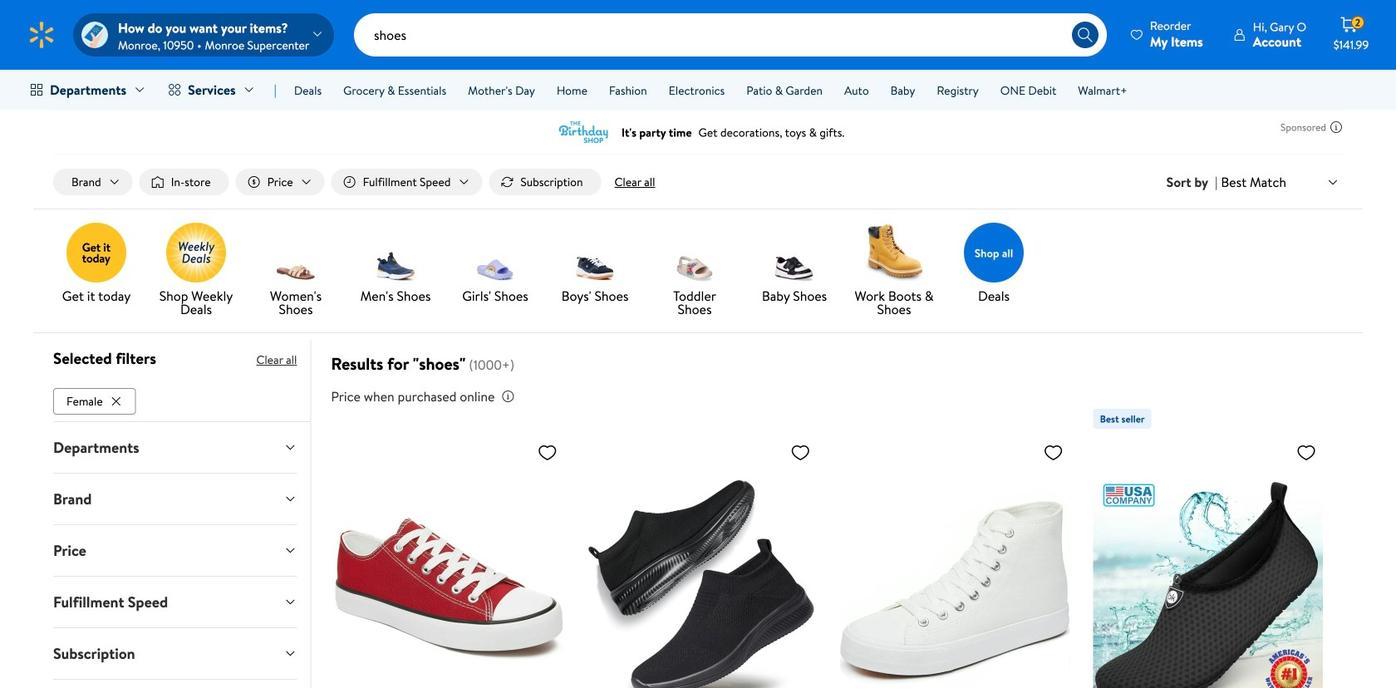 Task type: locate. For each thing, give the bounding box(es) containing it.
3 tab from the top
[[40, 525, 310, 576]]

men's shoes image
[[366, 223, 426, 283]]

add to favorites list, bergman kelly mens & womens water shoes (m 5-10; w 7-12), honeycomb comfort us casual shoes image
[[1297, 442, 1317, 463]]

legal information image
[[502, 390, 515, 403]]

bergman kelly mens & womens water shoes (m 5-10; w 7-12), honeycomb comfort us casual shoes image
[[1094, 436, 1323, 688]]

aomais women's high top sneakers fashion lace-up canvas casual shoes comfortable walking shoes (off-white us6) image
[[841, 436, 1070, 688]]

6 tab from the top
[[40, 680, 310, 688]]

1 tab from the top
[[40, 422, 310, 473]]

Search search field
[[354, 13, 1107, 57]]

remove filter female image
[[109, 395, 123, 408]]

weekly deals image
[[166, 223, 226, 283]]

applied filters section element
[[53, 348, 156, 369]]

tab
[[40, 422, 310, 473], [40, 474, 310, 524], [40, 525, 310, 576], [40, 577, 310, 627], [40, 628, 310, 679], [40, 680, 310, 688]]

 image
[[81, 22, 108, 48]]

list item
[[53, 385, 139, 415]]

baby image
[[765, 223, 825, 283]]

sort and filter section element
[[33, 155, 1363, 209]]

toddler image
[[665, 223, 725, 283]]

ad disclaimer and feedback image
[[1330, 121, 1343, 134]]

work boots & shoes image
[[865, 223, 924, 283]]

add to favorites list, shirry womens canvas shoes low top shoes fashion sneaker walking shoes for woman classic casual sneaker(red 6) image
[[538, 442, 558, 463]]

5 tab from the top
[[40, 628, 310, 679]]



Task type: vqa. For each thing, say whether or not it's contained in the screenshot.
LEGAL INFORMATION IMAGE
yes



Task type: describe. For each thing, give the bounding box(es) containing it.
get it today image
[[67, 223, 126, 283]]

boys image
[[565, 223, 625, 283]]

search icon image
[[1077, 27, 1094, 43]]

add to favorites list, aomais women's high top sneakers fashion lace-up canvas casual shoes comfortable walking shoes (off-white us6) image
[[1044, 442, 1064, 463]]

shirry womens canvas shoes low top shoes fashion sneaker walking shoes for woman classic casual sneaker(red 6) image
[[335, 436, 564, 688]]

2 tab from the top
[[40, 474, 310, 524]]

add to favorites list, adq women's slip on shoes casual shoes lightweight breathable anti-slip sneakers image
[[791, 442, 811, 463]]

deals image
[[964, 223, 1024, 283]]

Walmart Site-Wide search field
[[354, 13, 1107, 57]]

adq women's slip on shoes casual shoes lightweight breathable anti-slip sneakers image
[[588, 436, 817, 688]]

women's shoes image
[[266, 223, 326, 283]]

walmart homepage image
[[27, 20, 57, 50]]

girls image
[[466, 223, 525, 283]]

4 tab from the top
[[40, 577, 310, 627]]



